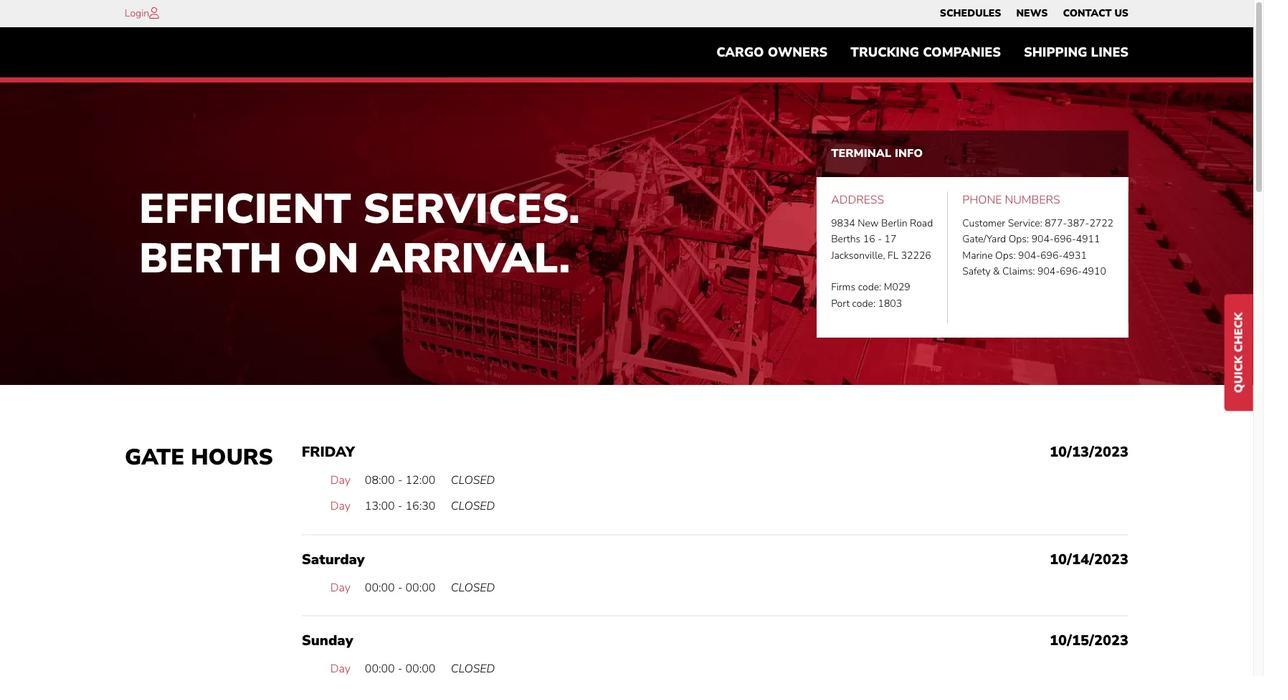 Task type: locate. For each thing, give the bounding box(es) containing it.
code: right port
[[853, 297, 876, 310]]

berth
[[139, 231, 282, 287]]

1 vertical spatial closed
[[451, 499, 495, 514]]

code:
[[859, 281, 882, 294], [853, 297, 876, 310]]

3 closed from the top
[[451, 580, 495, 596]]

4911
[[1077, 233, 1101, 246]]

efficient
[[139, 181, 351, 237]]

day left 13:00
[[330, 499, 351, 514]]

2 vertical spatial day
[[330, 580, 351, 596]]

904- right claims:
[[1038, 265, 1060, 278]]

08:00
[[365, 473, 395, 489]]

contact us link
[[1064, 4, 1129, 24]]

service:
[[1008, 217, 1043, 230]]

0 vertical spatial day
[[330, 473, 351, 489]]

0 vertical spatial closed
[[451, 473, 495, 489]]

1 vertical spatial code:
[[853, 297, 876, 310]]

contact us
[[1064, 6, 1129, 20]]

numbers
[[1005, 192, 1061, 208]]

m029
[[884, 281, 911, 294]]

address
[[832, 192, 885, 208]]

696-
[[1054, 233, 1077, 246], [1041, 249, 1063, 262], [1060, 265, 1083, 278]]

schedules
[[940, 6, 1002, 20]]

&
[[994, 265, 1001, 278]]

info
[[895, 145, 923, 161]]

0 vertical spatial 904-
[[1032, 233, 1054, 246]]

menu bar
[[933, 4, 1137, 24], [705, 38, 1141, 67]]

login link
[[125, 6, 149, 20]]

1 vertical spatial menu bar
[[705, 38, 1141, 67]]

00:00
[[365, 580, 395, 596], [406, 580, 436, 596]]

cargo owners link
[[705, 38, 840, 67]]

day down friday
[[330, 473, 351, 489]]

day
[[330, 473, 351, 489], [330, 499, 351, 514], [330, 580, 351, 596]]

jacksonville,
[[832, 249, 886, 262]]

schedules link
[[940, 4, 1002, 24]]

contact
[[1064, 6, 1112, 20]]

ops: up &
[[996, 249, 1016, 262]]

news
[[1017, 6, 1048, 20]]

safety
[[963, 265, 991, 278]]

2 vertical spatial closed
[[451, 580, 495, 596]]

877-
[[1045, 217, 1068, 230]]

menu bar up the shipping
[[933, 4, 1137, 24]]

0 vertical spatial menu bar
[[933, 4, 1137, 24]]

day for saturday
[[330, 580, 351, 596]]

1 day from the top
[[330, 473, 351, 489]]

904- up claims:
[[1019, 249, 1041, 262]]

day down saturday
[[330, 580, 351, 596]]

menu bar down schedules link
[[705, 38, 1141, 67]]

17
[[885, 233, 897, 246]]

customer service: 877-387-2722 gate/yard ops: 904-696-4911 marine ops: 904-696-4931 safety & claims: 904-696-4910
[[963, 217, 1114, 278]]

3 day from the top
[[330, 580, 351, 596]]

closed for friday
[[451, 473, 495, 489]]

0 horizontal spatial 00:00
[[365, 580, 395, 596]]

2 day from the top
[[330, 499, 351, 514]]

port
[[832, 297, 850, 310]]

claims:
[[1003, 265, 1036, 278]]

1 closed from the top
[[451, 473, 495, 489]]

1 vertical spatial day
[[330, 499, 351, 514]]

32226
[[902, 249, 932, 262]]

0 vertical spatial 696-
[[1054, 233, 1077, 246]]

gate hours
[[125, 443, 273, 473]]

lines
[[1092, 44, 1129, 61]]

code: up '1803'
[[859, 281, 882, 294]]

9834 new berlin road berths 16 - 17 jacksonville, fl 32226
[[832, 217, 934, 262]]

- for 12:00
[[398, 473, 403, 489]]

00:00 - 00:00
[[365, 580, 436, 596]]

16:30
[[406, 499, 436, 514]]

cargo owners
[[717, 44, 828, 61]]

0 vertical spatial code:
[[859, 281, 882, 294]]

-
[[878, 233, 882, 246], [398, 473, 403, 489], [398, 499, 403, 514], [398, 580, 403, 596]]

9834
[[832, 217, 856, 230]]

fl
[[888, 249, 899, 262]]

ops: down service:
[[1009, 233, 1030, 246]]

2722
[[1090, 217, 1114, 230]]

closed
[[451, 473, 495, 489], [451, 499, 495, 514], [451, 580, 495, 596]]

904- down '877-'
[[1032, 233, 1054, 246]]

- for 00:00
[[398, 580, 403, 596]]

ops:
[[1009, 233, 1030, 246], [996, 249, 1016, 262]]

13:00 - 16:30
[[365, 499, 436, 514]]

2 00:00 from the left
[[406, 580, 436, 596]]

- for 16:30
[[398, 499, 403, 514]]

904-
[[1032, 233, 1054, 246], [1019, 249, 1041, 262], [1038, 265, 1060, 278]]

quick
[[1232, 356, 1248, 393]]

1 vertical spatial 696-
[[1041, 249, 1063, 262]]

firms code:  m029 port code:  1803
[[832, 281, 911, 310]]

1 horizontal spatial 00:00
[[406, 580, 436, 596]]

quick check
[[1232, 312, 1248, 393]]

13:00
[[365, 499, 395, 514]]



Task type: describe. For each thing, give the bounding box(es) containing it.
4910
[[1083, 265, 1107, 278]]

quick check link
[[1225, 294, 1254, 411]]

gate/yard
[[963, 233, 1007, 246]]

check
[[1232, 312, 1248, 352]]

gate
[[125, 443, 185, 473]]

2 vertical spatial 696-
[[1060, 265, 1083, 278]]

news link
[[1017, 4, 1048, 24]]

new
[[858, 217, 879, 230]]

terminal info
[[832, 145, 923, 161]]

services.
[[363, 181, 580, 237]]

marine
[[963, 249, 993, 262]]

phone numbers
[[963, 192, 1061, 208]]

1 00:00 from the left
[[365, 580, 395, 596]]

10/15/2023
[[1050, 631, 1129, 651]]

trucking companies link
[[840, 38, 1013, 67]]

shipping
[[1024, 44, 1088, 61]]

arrival.
[[371, 231, 571, 287]]

2 vertical spatial 904-
[[1038, 265, 1060, 278]]

10/14/2023
[[1050, 550, 1129, 569]]

day for friday
[[330, 473, 351, 489]]

- inside 9834 new berlin road berths 16 - 17 jacksonville, fl 32226
[[878, 233, 882, 246]]

closed for saturday
[[451, 580, 495, 596]]

387-
[[1068, 217, 1090, 230]]

on
[[294, 231, 359, 287]]

4931
[[1063, 249, 1087, 262]]

08:00 - 12:00
[[365, 473, 436, 489]]

cargo
[[717, 44, 765, 61]]

16
[[864, 233, 876, 246]]

10/13/2023
[[1050, 443, 1129, 462]]

customer
[[963, 217, 1006, 230]]

login
[[125, 6, 149, 20]]

sunday
[[302, 631, 353, 651]]

saturday
[[302, 550, 365, 569]]

1803
[[879, 297, 903, 310]]

phone
[[963, 192, 1003, 208]]

terminal
[[832, 145, 892, 161]]

berths
[[832, 233, 861, 246]]

1 vertical spatial ops:
[[996, 249, 1016, 262]]

efficient services. berth on arrival.
[[139, 181, 580, 287]]

menu bar containing schedules
[[933, 4, 1137, 24]]

trucking
[[851, 44, 920, 61]]

firms
[[832, 281, 856, 294]]

berlin
[[882, 217, 908, 230]]

shipping lines link
[[1013, 38, 1141, 67]]

friday
[[302, 443, 355, 462]]

road
[[910, 217, 934, 230]]

1 vertical spatial 904-
[[1019, 249, 1041, 262]]

trucking companies
[[851, 44, 1002, 61]]

12:00
[[406, 473, 436, 489]]

hours
[[191, 443, 273, 473]]

shipping lines
[[1024, 44, 1129, 61]]

companies
[[923, 44, 1002, 61]]

menu bar containing cargo owners
[[705, 38, 1141, 67]]

us
[[1115, 6, 1129, 20]]

0 vertical spatial ops:
[[1009, 233, 1030, 246]]

user image
[[149, 7, 159, 19]]

owners
[[768, 44, 828, 61]]

2 closed from the top
[[451, 499, 495, 514]]



Task type: vqa. For each thing, say whether or not it's contained in the screenshot.
Marine at the top of page
yes



